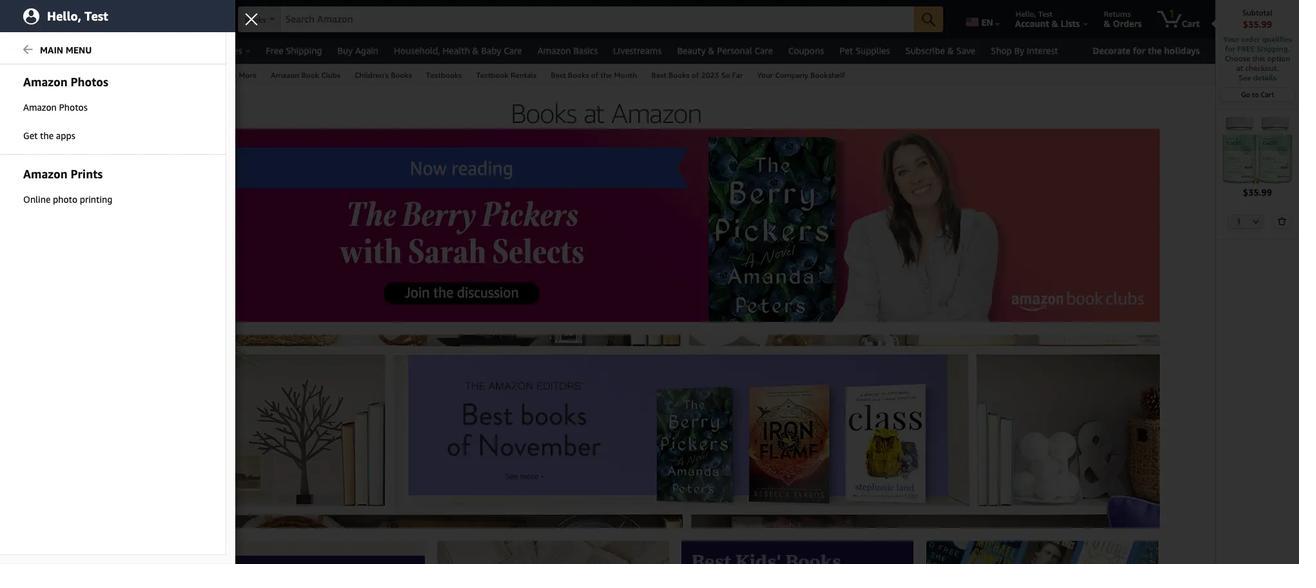 Task type: describe. For each thing, give the bounding box(es) containing it.
household, health & baby care link
[[386, 42, 530, 60]]

2023
[[701, 70, 719, 80]]

this
[[1253, 54, 1266, 63]]

best books of 2023 image
[[193, 542, 425, 565]]

save
[[957, 45, 976, 56]]

children's books link for award winners link
[[18, 192, 76, 201]]

children's books
[[355, 70, 412, 80]]

decorate for the holidays link
[[1088, 43, 1205, 59]]

search
[[89, 70, 113, 80]]

in for books
[[42, 169, 48, 178]]

halloween books
[[18, 146, 78, 155]]

coupons link
[[781, 42, 832, 60]]

household,
[[394, 45, 440, 56]]

groceries link
[[197, 42, 258, 60]]

so
[[721, 70, 730, 80]]

the inside the decorate for the holidays link
[[1148, 45, 1162, 56]]

best kids' books of 2023 image
[[682, 542, 914, 565]]

now reading. bright young women with sarah selects. join the discussion. image
[[193, 129, 1160, 322]]

shipping
[[286, 45, 322, 56]]

subscribe
[[906, 45, 945, 56]]

award winners link
[[18, 204, 70, 213]]

0 vertical spatial cart
[[1182, 18, 1200, 29]]

your company bookshelf
[[757, 70, 846, 80]]

online
[[23, 194, 51, 205]]

buy
[[338, 45, 353, 56]]

again
[[355, 45, 379, 56]]

see details link
[[1223, 73, 1293, 83]]

back to school books link
[[18, 181, 93, 190]]

best sellers & more link
[[181, 64, 264, 84]]

beauty & personal care
[[677, 45, 773, 56]]

bookshelf
[[811, 70, 846, 80]]

children's inside navigation navigation
[[355, 70, 389, 80]]

livestreams
[[614, 45, 662, 56]]

textbook rentals link
[[469, 64, 544, 84]]

see
[[1239, 73, 1252, 83]]

book
[[301, 70, 319, 80]]

& inside household, health & baby care link
[[472, 45, 479, 56]]

& for returns
[[1104, 18, 1111, 29]]

spanish
[[50, 169, 78, 178]]

test inside navigation navigation
[[1039, 9, 1053, 19]]

popular in books
[[12, 132, 81, 141]]

hello, test inside navigation navigation
[[1016, 9, 1053, 19]]

coupons
[[789, 45, 824, 56]]

$35.99 inside subtotal $35.99
[[1243, 19, 1272, 30]]

your company bookshelf link
[[750, 64, 853, 84]]

90005
[[194, 9, 217, 19]]

cart inside go to cart link
[[1261, 90, 1275, 99]]

at
[[1237, 63, 1244, 73]]

shop
[[991, 45, 1012, 56]]

buy again
[[338, 45, 379, 56]]

books down all button at the left
[[17, 70, 39, 80]]

decorate for the holidays
[[1093, 45, 1200, 56]]

advanced search
[[53, 70, 113, 80]]

halloween books link
[[18, 146, 78, 155]]

0 vertical spatial 1
[[1169, 7, 1175, 20]]

holidays
[[1165, 45, 1200, 56]]

for inside your order qualifies for free shipping. choose this option at checkout. see details
[[1226, 44, 1236, 54]]

books up back
[[18, 169, 40, 178]]

books link
[[10, 64, 46, 84]]

personal
[[717, 45, 753, 56]]

checkbox image
[[12, 562, 22, 565]]

holiday deals link
[[49, 42, 121, 60]]

books up halloween books link
[[55, 132, 81, 141]]

main
[[40, 45, 63, 55]]

account
[[1015, 18, 1050, 29]]

dropdown image
[[1253, 219, 1260, 224]]

update
[[104, 18, 135, 29]]

main menu
[[40, 45, 92, 55]]

school
[[46, 181, 70, 190]]

amazon for amazon photos
[[23, 75, 68, 89]]

subscribe & save link
[[898, 42, 984, 60]]

books up the printing
[[72, 181, 93, 190]]

textbooks link
[[419, 64, 469, 84]]

decorate
[[1093, 45, 1131, 56]]

best for best books of the month
[[551, 70, 566, 80]]

clubs
[[321, 70, 341, 80]]

pet supplies link
[[832, 42, 898, 60]]

supplies
[[856, 45, 890, 56]]

& for beauty
[[708, 45, 715, 56]]

holiday
[[57, 45, 88, 56]]

delivering to los angeles 90005 update location
[[104, 9, 217, 29]]

halloween
[[18, 146, 54, 155]]

amazon for amazon basics
[[538, 45, 571, 56]]

amazon book review image
[[437, 542, 669, 565]]

main menu link
[[0, 37, 226, 64]]

go to cart
[[1242, 90, 1275, 99]]

children's books link for textbooks link
[[348, 64, 419, 84]]

household, health & baby care
[[394, 45, 522, 56]]

books down basics in the left of the page
[[568, 70, 589, 80]]

by
[[1015, 45, 1025, 56]]

choose
[[1225, 54, 1251, 63]]

menu
[[66, 45, 92, 55]]

lists
[[1061, 18, 1080, 29]]

the inside "best books of the month" link
[[601, 70, 612, 80]]

subtotal
[[1243, 8, 1273, 17]]

to for delivering to los angeles 90005 update location
[[141, 9, 149, 19]]

shipping.
[[1257, 44, 1290, 54]]

amazon photos
[[23, 102, 88, 113]]

amazon prints
[[23, 167, 103, 181]]

los
[[151, 9, 163, 19]]

to inside books in spanish back to school books children's books award winners
[[37, 181, 44, 190]]

1 vertical spatial $35.99
[[1243, 187, 1272, 198]]

navigation navigation
[[0, 0, 1300, 565]]

buy again link
[[330, 42, 386, 60]]

best for best sellers & more
[[189, 70, 204, 80]]

Books search field
[[238, 6, 944, 34]]

books in spanish link
[[18, 169, 78, 178]]

hello, test link
[[0, 0, 235, 32]]

amazon for amazon book clubs
[[271, 70, 299, 80]]

baby
[[481, 45, 502, 56]]



Task type: locate. For each thing, give the bounding box(es) containing it.
best sellers & more
[[189, 70, 257, 80]]

to
[[141, 9, 149, 19], [1253, 90, 1259, 99], [37, 181, 44, 190]]

0 horizontal spatial hello,
[[47, 9, 81, 23]]

shop by interest link
[[984, 42, 1066, 60]]

0 horizontal spatial of
[[591, 70, 599, 80]]

subscribe & save
[[906, 45, 976, 56]]

0 horizontal spatial care
[[504, 45, 522, 56]]

en link
[[958, 3, 1006, 35]]

books in spanish back to school books children's books award winners
[[18, 169, 93, 213]]

option
[[1268, 54, 1291, 63]]

online photo printing link
[[0, 186, 226, 213]]

2 care from the left
[[755, 45, 773, 56]]

books down school
[[54, 192, 76, 201]]

$35.99 down subtotal
[[1243, 19, 1272, 30]]

care right baby
[[504, 45, 522, 56]]

cart down details
[[1261, 90, 1275, 99]]

0 horizontal spatial test
[[85, 9, 108, 23]]

1 horizontal spatial hello,
[[1016, 9, 1037, 19]]

children's inside books in spanish back to school books children's books award winners
[[18, 192, 52, 201]]

best left 'sellers'
[[189, 70, 204, 80]]

free shipping
[[266, 45, 322, 56]]

0 vertical spatial amazon
[[538, 45, 571, 56]]

1 vertical spatial children's books link
[[18, 192, 76, 201]]

& left lists
[[1052, 18, 1059, 29]]

interest
[[1027, 45, 1059, 56]]

for
[[1226, 44, 1236, 54], [1133, 45, 1146, 56]]

books down apps
[[56, 146, 78, 155]]

the inside get the apps link
[[40, 130, 54, 141]]

1 vertical spatial to
[[1253, 90, 1259, 99]]

the up halloween books link
[[40, 130, 54, 141]]

to inside go to cart link
[[1253, 90, 1259, 99]]

2 horizontal spatial the
[[1148, 45, 1162, 56]]

best books of november image
[[193, 335, 1160, 529]]

3 best from the left
[[652, 70, 667, 80]]

2 amazon from the top
[[23, 167, 68, 181]]

books up "free"
[[245, 15, 266, 25]]

amazon up popular in books
[[23, 102, 57, 113]]

0 horizontal spatial to
[[37, 181, 44, 190]]

0 horizontal spatial the
[[40, 130, 54, 141]]

go to cart link
[[1220, 88, 1296, 101]]

amazon basics link
[[530, 42, 606, 60]]

2 vertical spatial the
[[40, 130, 54, 141]]

best books of the month link
[[544, 64, 644, 84]]

test
[[85, 9, 108, 23], [1039, 9, 1053, 19]]

far
[[732, 70, 743, 80]]

0 horizontal spatial hello, test
[[47, 9, 108, 23]]

0 horizontal spatial children's books link
[[18, 192, 76, 201]]

basics
[[573, 45, 598, 56]]

$35.99 up the 'dropdown' image on the right top
[[1243, 187, 1272, 198]]

sellers
[[206, 70, 229, 80]]

hello, test left lists
[[1016, 9, 1053, 19]]

best
[[189, 70, 204, 80], [551, 70, 566, 80], [652, 70, 667, 80]]

2 horizontal spatial amazon
[[538, 45, 571, 56]]

the left month
[[601, 70, 612, 80]]

1 of from the left
[[591, 70, 599, 80]]

company
[[776, 70, 809, 80]]

& for subscribe
[[948, 45, 954, 56]]

& right beauty at the right of the page
[[708, 45, 715, 56]]

cart up holidays
[[1182, 18, 1200, 29]]

of for 2023
[[692, 70, 699, 80]]

amazon
[[538, 45, 571, 56], [271, 70, 299, 80], [23, 102, 57, 113]]

Search Amazon text field
[[280, 7, 915, 32]]

1 amazon from the top
[[23, 75, 68, 89]]

all
[[30, 45, 42, 56]]

free shipping link
[[258, 42, 330, 60]]

en
[[982, 17, 994, 28]]

0 vertical spatial the
[[1148, 45, 1162, 56]]

care right personal
[[755, 45, 773, 56]]

& inside subscribe & save link
[[948, 45, 954, 56]]

& left orders
[[1104, 18, 1111, 29]]

& left baby
[[472, 45, 479, 56]]

amazon photos
[[23, 75, 108, 89]]

1 horizontal spatial best
[[551, 70, 566, 80]]

0 horizontal spatial amazon
[[23, 102, 57, 113]]

pet
[[840, 45, 853, 56]]

hello, inside hello, test link
[[47, 9, 81, 23]]

amazon image
[[14, 12, 77, 31]]

amazon
[[23, 75, 68, 89], [23, 167, 68, 181]]

2 vertical spatial amazon
[[23, 102, 57, 113]]

1 vertical spatial amazon
[[23, 167, 68, 181]]

1 horizontal spatial for
[[1226, 44, 1236, 54]]

0 vertical spatial amazon
[[23, 75, 68, 89]]

None submit
[[915, 6, 944, 32]]

returns
[[1104, 9, 1131, 19]]

amazon left basics in the left of the page
[[538, 45, 571, 56]]

1 left the 'dropdown' image on the right top
[[1237, 217, 1241, 225]]

0 vertical spatial $35.99
[[1243, 19, 1272, 30]]

0 horizontal spatial 1
[[1169, 7, 1175, 20]]

test left lists
[[1039, 9, 1053, 19]]

to right go
[[1253, 90, 1259, 99]]

children's up award
[[18, 192, 52, 201]]

rentals
[[511, 70, 537, 80]]

get the apps
[[23, 130, 75, 141]]

the left holidays
[[1148, 45, 1162, 56]]

books inside "search field"
[[245, 15, 266, 25]]

online photo printing
[[23, 194, 112, 205]]

1 horizontal spatial your
[[1224, 34, 1240, 44]]

1 horizontal spatial care
[[755, 45, 773, 56]]

2 horizontal spatial to
[[1253, 90, 1259, 99]]

in up back to school books link
[[42, 169, 48, 178]]

0 vertical spatial to
[[141, 9, 149, 19]]

amazon book clubs link
[[264, 64, 348, 84]]

get the apps link
[[0, 123, 226, 150]]

1 vertical spatial amazon
[[271, 70, 299, 80]]

go
[[1242, 90, 1251, 99]]

2 vertical spatial to
[[37, 181, 44, 190]]

0 vertical spatial children's
[[355, 70, 389, 80]]

amazon for amazon photos
[[23, 102, 57, 113]]

children's
[[355, 70, 389, 80], [18, 192, 52, 201]]

of
[[591, 70, 599, 80], [692, 70, 699, 80]]

0 horizontal spatial children's
[[18, 192, 52, 201]]

$35.99
[[1243, 19, 1272, 30], [1243, 187, 1272, 198]]

1 horizontal spatial to
[[141, 9, 149, 19]]

all button
[[10, 39, 47, 64]]

1 horizontal spatial children's
[[355, 70, 389, 80]]

hello, inside navigation navigation
[[1016, 9, 1037, 19]]

orders
[[1113, 18, 1142, 29]]

1 horizontal spatial cart
[[1261, 90, 1275, 99]]

0 horizontal spatial best
[[189, 70, 204, 80]]

of left 2023 at the right
[[692, 70, 699, 80]]

location
[[137, 18, 172, 29]]

coq10 600mg softgels | high absorption coq10 ubiquinol supplement | reduced form enhanced with vitamin e &amp; omega 3 6 9 | antioxidant powerhouse good for health | 120 softgels image
[[1223, 115, 1293, 186]]

books down beauty at the right of the page
[[669, 70, 690, 80]]

& inside returns & orders
[[1104, 18, 1111, 29]]

in inside books in spanish back to school books children's books award winners
[[42, 169, 48, 178]]

pet supplies
[[840, 45, 890, 56]]

books%20at%20amazon image
[[337, 94, 879, 129]]

to down the books in spanish link
[[37, 181, 44, 190]]

get
[[23, 130, 38, 141]]

beauty
[[677, 45, 706, 56]]

for right decorate
[[1133, 45, 1146, 56]]

2 horizontal spatial best
[[652, 70, 667, 80]]

photos
[[59, 102, 88, 113]]

1 horizontal spatial amazon
[[271, 70, 299, 80]]

1 vertical spatial in
[[42, 169, 48, 178]]

0 vertical spatial children's books link
[[348, 64, 419, 84]]

in
[[45, 132, 53, 141], [42, 169, 48, 178]]

hello, up the main menu
[[47, 9, 81, 23]]

to for go to cart
[[1253, 90, 1259, 99]]

of down basics in the left of the page
[[591, 70, 599, 80]]

1 best from the left
[[189, 70, 204, 80]]

shop by interest
[[991, 45, 1059, 56]]

1 up holidays
[[1169, 7, 1175, 20]]

beauty & personal care link
[[670, 42, 781, 60]]

amazon left book
[[271, 70, 299, 80]]

livestreams link
[[606, 42, 670, 60]]

1
[[1169, 7, 1175, 20], [1237, 217, 1241, 225]]

in up halloween books in the top of the page
[[45, 132, 53, 141]]

returns & orders
[[1104, 9, 1142, 29]]

test inside hello, test link
[[85, 9, 108, 23]]

0 horizontal spatial your
[[757, 70, 774, 80]]

amazon basics
[[538, 45, 598, 56]]

& for account
[[1052, 18, 1059, 29]]

0 horizontal spatial for
[[1133, 45, 1146, 56]]

textbooks
[[426, 70, 462, 80]]

groceries
[[204, 45, 242, 56]]

your
[[1224, 34, 1240, 44], [757, 70, 774, 80]]

hello, test
[[47, 9, 108, 23], [1016, 9, 1053, 19]]

2 best from the left
[[551, 70, 566, 80]]

best down livestreams link
[[652, 70, 667, 80]]

details
[[1254, 73, 1277, 83]]

your left "company"
[[757, 70, 774, 80]]

& inside beauty & personal care link
[[708, 45, 715, 56]]

month
[[614, 70, 637, 80]]

your inside your order qualifies for free shipping. choose this option at checkout. see details
[[1224, 34, 1240, 44]]

to inside delivering to los angeles 90005 update location
[[141, 9, 149, 19]]

popular
[[12, 132, 43, 141]]

children's down again on the left of the page
[[355, 70, 389, 80]]

none submit inside books "search field"
[[915, 6, 944, 32]]

1 care from the left
[[504, 45, 522, 56]]

health
[[443, 45, 470, 56]]

holiday deals
[[57, 45, 113, 56]]

hello, up shop by interest
[[1016, 9, 1037, 19]]

best down the amazon basics link
[[551, 70, 566, 80]]

1 vertical spatial children's
[[18, 192, 52, 201]]

1 vertical spatial your
[[757, 70, 774, 80]]

advanced
[[53, 70, 87, 80]]

1 horizontal spatial test
[[1039, 9, 1053, 19]]

1 vertical spatial 1
[[1237, 217, 1241, 225]]

1 horizontal spatial hello, test
[[1016, 9, 1053, 19]]

1 vertical spatial cart
[[1261, 90, 1275, 99]]

& left "save"
[[948, 45, 954, 56]]

photo
[[53, 194, 77, 205]]

delete image
[[1278, 217, 1287, 225]]

best for best books of 2023 so far
[[652, 70, 667, 80]]

1 horizontal spatial the
[[601, 70, 612, 80]]

printing
[[80, 194, 112, 205]]

your for your company bookshelf
[[757, 70, 774, 80]]

0 vertical spatial in
[[45, 132, 53, 141]]

1 vertical spatial the
[[601, 70, 612, 80]]

of for the
[[591, 70, 599, 80]]

back
[[18, 181, 35, 190]]

qualifies
[[1263, 34, 1292, 44]]

textbook rentals
[[476, 70, 537, 80]]

test up deals
[[85, 9, 108, 23]]

2 of from the left
[[692, 70, 699, 80]]

for left the free
[[1226, 44, 1236, 54]]

books down household, on the top
[[391, 70, 412, 80]]

children's books link up award winners link
[[18, 192, 76, 201]]

best books of 2023 so far link
[[644, 64, 750, 84]]

best books of 2023 so far
[[652, 70, 743, 80]]

checkout.
[[1246, 63, 1279, 73]]

best books in top categories image
[[927, 542, 1159, 565]]

in for popular
[[45, 132, 53, 141]]

0 horizontal spatial cart
[[1182, 18, 1200, 29]]

amazon inside "link"
[[23, 102, 57, 113]]

award
[[18, 204, 40, 213]]

1 horizontal spatial 1
[[1237, 217, 1241, 225]]

free
[[1238, 44, 1255, 54]]

children's books link down again on the left of the page
[[348, 64, 419, 84]]

& inside best sellers & more link
[[231, 70, 237, 80]]

1 horizontal spatial of
[[692, 70, 699, 80]]

to left los
[[141, 9, 149, 19]]

hello, test up "menu" at the left top of the page
[[47, 9, 108, 23]]

0 vertical spatial your
[[1224, 34, 1240, 44]]

amazon for amazon prints
[[23, 167, 68, 181]]

your for your order qualifies for free shipping. choose this option at checkout. see details
[[1224, 34, 1240, 44]]

your left order
[[1224, 34, 1240, 44]]

& left "more"
[[231, 70, 237, 80]]

1 horizontal spatial children's books link
[[348, 64, 419, 84]]



Task type: vqa. For each thing, say whether or not it's contained in the screenshot.
'(' inside Regular Price $ 59 99 ( $59.99 / Count) FREE delivery: Tuesday, Dec 12 Ships from: Amazon Sold by: cindick
no



